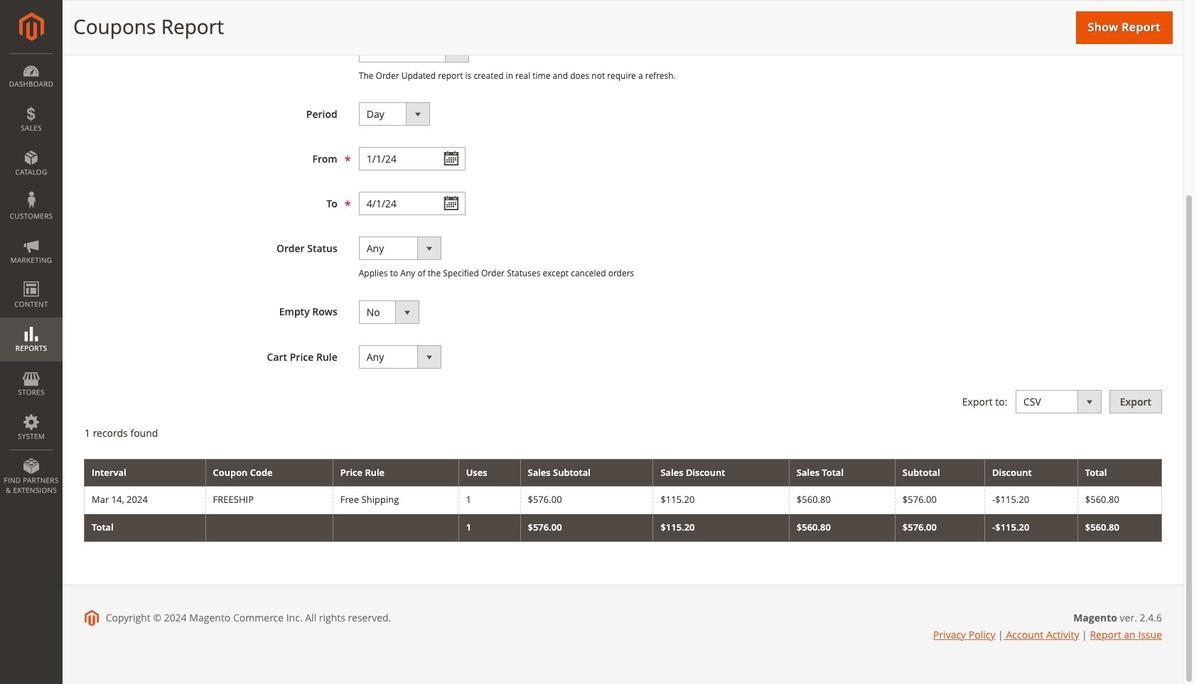 Task type: locate. For each thing, give the bounding box(es) containing it.
None text field
[[359, 147, 465, 171], [359, 192, 465, 216], [359, 147, 465, 171], [359, 192, 465, 216]]

menu bar
[[0, 53, 63, 503]]



Task type: describe. For each thing, give the bounding box(es) containing it.
magento admin panel image
[[19, 12, 44, 41]]



